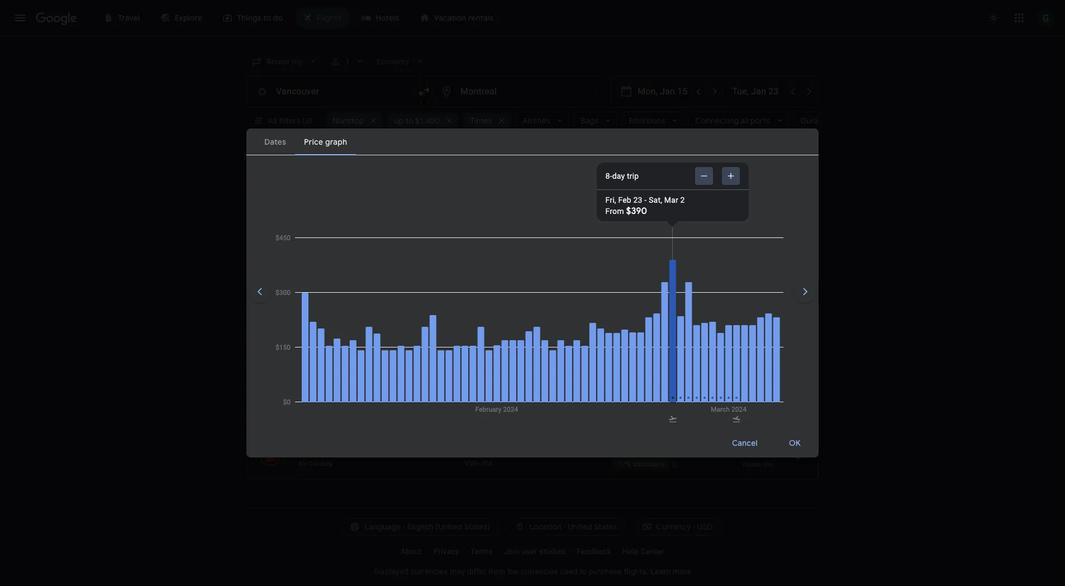 Task type: locate. For each thing, give the bounding box(es) containing it.
- inside fri, feb 23 - sat, mar 2 from $390
[[645, 196, 647, 205]]

4 $238 from the top
[[753, 447, 774, 458]]

trip down $238 text box
[[763, 377, 774, 385]]

swap origin and destination. image
[[417, 85, 431, 98]]

2 right mar
[[681, 196, 685, 205]]

duration button
[[794, 112, 852, 130]]

feedback
[[577, 547, 611, 556]]

1 horizontal spatial and
[[596, 212, 607, 220]]

grid
[[707, 162, 722, 172]]

0 horizontal spatial to
[[406, 116, 413, 126]]

up to $1,300
[[394, 116, 440, 126]]

co inside 204 kg co 2
[[645, 447, 659, 458]]

56 for kg co
[[483, 405, 493, 416]]

2 inside 225 kg co 2
[[658, 366, 662, 376]]

kg down -8% emissions
[[632, 405, 642, 416]]

1 4 hr 56 min yvr – yul from the top
[[465, 405, 510, 426]]

connecting airports
[[696, 116, 771, 126]]

1 vertical spatial to
[[580, 567, 587, 576]]

1 horizontal spatial may
[[638, 212, 651, 220]]

3 4 from the top
[[465, 405, 470, 416]]

air inside the 11:30 am – 7:19 pm air canada
[[298, 376, 307, 384]]

1 vertical spatial canada
[[309, 376, 333, 384]]

0 vertical spatial departing
[[272, 194, 324, 208]]

air down 9:05 am
[[298, 334, 307, 342]]

1 yvr from the top
[[465, 334, 478, 342]]

kg
[[632, 321, 642, 332], [632, 363, 642, 374], [632, 405, 642, 416], [634, 447, 644, 458]]

total duration 4 hr 56 min. element for 204
[[465, 447, 537, 459]]

4 hr from the top
[[472, 447, 481, 458]]

canada down the 11:35 pm
[[309, 460, 333, 468]]

$238 round trip for 204
[[743, 447, 774, 468]]

departing for other
[[280, 291, 331, 305]]

total duration 4 hr 42 min. element
[[465, 321, 537, 334]]

0 horizontal spatial may
[[450, 567, 465, 576]]

– inside 9:05 am – 4:47 pm air canada
[[334, 321, 340, 332]]

56
[[483, 405, 493, 416], [483, 447, 493, 458]]

date grid
[[688, 162, 722, 172]]

4
[[465, 321, 470, 332], [465, 363, 470, 374], [465, 405, 470, 416], [465, 447, 470, 458]]

departing up on
[[272, 194, 324, 208]]

co up -8% emissions
[[644, 363, 658, 374]]

1 yul from the top
[[482, 334, 494, 342]]

9:05 am
[[298, 321, 332, 332]]

cancel
[[732, 438, 758, 448]]

date
[[688, 162, 705, 172]]

canada
[[309, 334, 333, 342], [309, 376, 333, 384], [309, 460, 333, 468]]

currencies
[[411, 567, 448, 576], [521, 567, 558, 576]]

7:19 pm
[[344, 363, 375, 374]]

$238 up cancel
[[753, 405, 774, 416]]

2 round from the top
[[743, 377, 761, 385]]

co for 225
[[644, 363, 658, 374]]

times button
[[463, 112, 511, 130]]

flights.
[[624, 567, 649, 576]]

$238 round trip left ok button
[[743, 447, 774, 468]]

center
[[641, 547, 665, 556]]

scroll forward image
[[792, 278, 819, 305]]

mar
[[664, 196, 678, 205]]

3 round from the top
[[743, 419, 761, 426]]

4 round from the top
[[743, 461, 761, 468]]

departing
[[272, 194, 324, 208], [280, 291, 331, 305]]

2 up -8% emissions
[[658, 366, 662, 376]]

based
[[271, 212, 291, 220]]

1 vertical spatial emissions
[[629, 377, 661, 385]]

$238 round trip up 238 us dollars text field
[[743, 363, 774, 385]]

2 inside 252 kg co 2
[[658, 324, 662, 334]]

departing for best
[[272, 194, 324, 208]]

flights up 4:47 pm
[[334, 291, 366, 305]]

0 vertical spatial -
[[645, 196, 647, 205]]

yul
[[482, 334, 494, 342], [482, 376, 494, 384], [482, 418, 494, 426], [482, 460, 494, 468]]

may left differ
[[450, 567, 465, 576]]

bag
[[609, 212, 621, 220]]

- down 225
[[616, 377, 618, 385]]

more
[[673, 567, 691, 576]]

round down $238 text field
[[743, 461, 761, 468]]

1 vertical spatial flights
[[334, 291, 366, 305]]

0 vertical spatial canada
[[309, 334, 333, 342]]

main content
[[246, 157, 819, 488]]

min for 252
[[495, 321, 510, 332]]

1:10 pm – 9:06 pm
[[298, 405, 371, 416]]

flights up convenience on the top left of the page
[[326, 194, 359, 208]]

252 kg co 2
[[616, 321, 662, 334]]

Departure time: 1:10 PM. text field
[[298, 405, 329, 416]]

and right "price"
[[319, 212, 331, 220]]

may
[[638, 212, 651, 220], [450, 567, 465, 576]]

Arrival time: 7:31 AM on  Tuesday, January 16. text field
[[343, 447, 379, 458]]

2 yul from the top
[[482, 376, 494, 384]]

2 vertical spatial canada
[[309, 460, 333, 468]]

co inside 252 kg co 2
[[644, 321, 658, 332]]

location
[[529, 522, 562, 532]]

join
[[504, 547, 520, 556]]

trip
[[627, 172, 639, 181], [763, 335, 774, 343], [763, 377, 774, 385], [763, 419, 774, 426], [763, 461, 774, 468]]

total duration 4 hr 49 min. element
[[465, 363, 537, 376]]

kg inside 252 kg co 2
[[632, 321, 642, 332]]

air inside 9:05 am – 4:47 pm air canada
[[298, 334, 307, 342]]

(united
[[435, 522, 463, 532]]

feb
[[618, 196, 632, 205]]

0 horizontal spatial and
[[319, 212, 331, 220]]

1 vertical spatial air
[[298, 376, 307, 384]]

flights
[[326, 194, 359, 208], [334, 291, 366, 305]]

to
[[406, 116, 413, 126], [580, 567, 587, 576]]

nonstop button
[[326, 112, 383, 130]]

to right up
[[406, 116, 413, 126]]

3 $238 from the top
[[753, 405, 774, 416]]

4 4 from the top
[[465, 447, 470, 458]]

3 yul from the top
[[482, 418, 494, 426]]

- down '204'
[[616, 461, 618, 468]]

canada inside 9:05 am – 4:47 pm air canada
[[309, 334, 333, 342]]

usd
[[697, 522, 713, 532]]

9:06 pm
[[338, 405, 371, 416]]

kg up -17% emissions
[[634, 447, 644, 458]]

Arrival time: 9:06 PM. text field
[[338, 405, 371, 416]]

0 vertical spatial 4 hr 56 min yvr – yul
[[465, 405, 510, 426]]

departing up departure time: 9:05 am. text box
[[280, 291, 331, 305]]

round down 238 us dollars text box
[[743, 335, 761, 343]]

optional charges and bag fees may apply.
[[541, 212, 671, 220]]

emissions
[[629, 116, 665, 126]]

canada inside the 11:30 am – 7:19 pm air canada
[[309, 376, 333, 384]]

kg inside 204 kg co 2
[[634, 447, 644, 458]]

1 air from the top
[[298, 334, 307, 342]]

kg up -8% emissions
[[632, 363, 642, 374]]

1 56 from the top
[[483, 405, 493, 416]]

trip down 238 us dollars text field
[[763, 419, 774, 426]]

join user studies
[[504, 547, 566, 556]]

help center
[[622, 547, 665, 556]]

to right used
[[580, 567, 587, 576]]

1 nonstop flight. element from the top
[[537, 321, 572, 334]]

user
[[522, 547, 537, 556]]

2 vertical spatial air
[[298, 460, 307, 468]]

hr
[[472, 321, 481, 332], [472, 363, 481, 374], [472, 405, 481, 416], [472, 447, 481, 458]]

– inside the 11:30 am – 7:19 pm air canada
[[336, 363, 342, 374]]

nonstop for 252
[[537, 321, 572, 332]]

co for 252
[[644, 321, 658, 332]]

11:30 am
[[298, 363, 334, 374]]

$238 round trip up $238 text box
[[743, 321, 774, 343]]

2 4 from the top
[[465, 363, 470, 374]]

canada down departure time: 9:05 am. text box
[[309, 334, 333, 342]]

yul for 252
[[482, 334, 494, 342]]

1 horizontal spatial currencies
[[521, 567, 558, 576]]

3 nonstop flight. element from the top
[[537, 405, 572, 417]]

4 nonstop flight. element from the top
[[537, 447, 572, 459]]

4 for 252
[[465, 321, 470, 332]]

canada inside 11:35 pm – 7:31 am air canada
[[309, 460, 333, 468]]

0 vertical spatial 56
[[483, 405, 493, 416]]

2 yvr from the top
[[465, 376, 478, 384]]

date grid button
[[658, 157, 731, 177]]

co for 204
[[645, 447, 659, 458]]

trip down $238 text field
[[763, 461, 774, 468]]

0 vertical spatial air
[[298, 334, 307, 342]]

$238 round trip
[[743, 321, 774, 343], [743, 363, 774, 385], [743, 405, 774, 426], [743, 447, 774, 468]]

co up avg emissions
[[644, 321, 658, 332]]

currencies down privacy link
[[411, 567, 448, 576]]

4 inside 4 hr 42 min yvr – yul
[[465, 321, 470, 332]]

3 yvr from the top
[[465, 418, 478, 426]]

2 inside fri, feb 23 - sat, mar 2 from $390
[[681, 196, 685, 205]]

yvr inside 4 hr 42 min yvr – yul
[[465, 334, 478, 342]]

2 up avg emissions
[[658, 324, 662, 334]]

2 total duration 4 hr 56 min. element from the top
[[465, 447, 537, 459]]

3 hr from the top
[[472, 405, 481, 416]]

$238 down 238 us dollars text box
[[753, 363, 774, 374]]

to inside popup button
[[406, 116, 413, 126]]

nonstop flight. element
[[537, 321, 572, 334], [537, 363, 572, 376], [537, 405, 572, 417], [537, 447, 572, 459]]

co
[[644, 321, 658, 332], [644, 363, 658, 374], [644, 405, 658, 416], [645, 447, 659, 458]]

2 4 hr 56 min yvr – yul from the top
[[465, 447, 510, 468]]

round down 238 us dollars text field
[[743, 419, 761, 426]]

yvr inside 4 hr 49 min yvr – yul
[[465, 376, 478, 384]]

0 vertical spatial may
[[638, 212, 651, 220]]

emissions for 225
[[629, 377, 661, 385]]

1 canada from the top
[[309, 334, 333, 342]]

4 hr 56 min yvr – yul for 204
[[465, 447, 510, 468]]

1 hr from the top
[[472, 321, 481, 332]]

3 $238 round trip from the top
[[743, 405, 774, 426]]

co up -17% emissions
[[645, 447, 659, 458]]

min inside 4 hr 49 min yvr – yul
[[495, 363, 510, 374]]

4 hr 42 min yvr – yul
[[465, 321, 510, 342]]

canada down 11:30 am
[[309, 376, 333, 384]]

$238 round trip up cancel
[[743, 405, 774, 426]]

0 vertical spatial total duration 4 hr 56 min. element
[[465, 405, 537, 417]]

2 vertical spatial -
[[616, 461, 618, 468]]

emissions down 225 kg co 2
[[629, 377, 661, 385]]

- right 23
[[645, 196, 647, 205]]

2 hr from the top
[[472, 363, 481, 374]]

air for 11:35 pm
[[298, 460, 307, 468]]

round
[[743, 335, 761, 343], [743, 377, 761, 385], [743, 419, 761, 426], [743, 461, 761, 468]]

1 vertical spatial departing
[[280, 291, 331, 305]]

4 for 204
[[465, 447, 470, 458]]

3 air from the top
[[298, 460, 307, 468]]

1 vertical spatial -
[[616, 377, 618, 385]]

Departure time: 11:35 PM. text field
[[298, 447, 333, 458]]

join user studies link
[[499, 543, 571, 561]]

2 vertical spatial emissions
[[633, 461, 665, 468]]

1 vertical spatial 4 hr 56 min yvr – yul
[[465, 447, 510, 468]]

co inside 225 kg co 2
[[644, 363, 658, 374]]

canada for 9:05 am
[[309, 334, 333, 342]]

1 total duration 4 hr 56 min. element from the top
[[465, 405, 537, 417]]

round down $238 text box
[[743, 377, 761, 385]]

total duration 4 hr 56 min. element
[[465, 405, 537, 417], [465, 447, 537, 459]]

2 56 from the top
[[483, 447, 493, 458]]

air down departure time: 11:30 am. text box
[[298, 376, 307, 384]]

may right fees
[[638, 212, 651, 220]]

fees
[[623, 212, 636, 220]]

language
[[365, 522, 401, 532]]

2 canada from the top
[[309, 376, 333, 384]]

4 yul from the top
[[482, 460, 494, 468]]

- for 225
[[616, 377, 618, 385]]

1 round from the top
[[743, 335, 761, 343]]

nonstop for kg co
[[537, 405, 572, 416]]

kg up avg emissions
[[632, 321, 642, 332]]

252
[[616, 321, 630, 332]]

yvr for 252
[[465, 334, 478, 342]]

3 canada from the top
[[309, 460, 333, 468]]

help center link
[[617, 543, 670, 561]]

trip for kg co
[[763, 419, 774, 426]]

yvr
[[465, 334, 478, 342], [465, 376, 478, 384], [465, 418, 478, 426], [465, 460, 478, 468]]

air inside 11:35 pm – 7:31 am air canada
[[298, 460, 307, 468]]

2 air from the top
[[298, 376, 307, 384]]

1 4 from the top
[[465, 321, 470, 332]]

1 vertical spatial may
[[450, 567, 465, 576]]

0 vertical spatial to
[[406, 116, 413, 126]]

11:30 am – 7:19 pm air canada
[[298, 363, 375, 384]]

yvr for 204
[[465, 460, 478, 468]]

$238 left ok button
[[753, 447, 774, 458]]

trip down 238 us dollars text box
[[763, 335, 774, 343]]

238 US dollars text field
[[753, 405, 774, 416]]

4 for kg co
[[465, 405, 470, 416]]

currencies down 'join user studies' link
[[521, 567, 558, 576]]

ranked based on price and convenience
[[246, 212, 372, 220]]

2 inside 204 kg co 2
[[659, 450, 663, 460]]

None search field
[[246, 51, 852, 148]]

states)
[[464, 522, 490, 532]]

$238 up $238 text box
[[753, 321, 774, 332]]

feedback link
[[571, 543, 617, 561]]

0 horizontal spatial currencies
[[411, 567, 448, 576]]

yvr for kg co
[[465, 418, 478, 426]]

airlines button
[[516, 112, 569, 130]]

nonstop flight. element for 252
[[537, 321, 572, 334]]

1 vertical spatial total duration 4 hr 56 min. element
[[465, 447, 537, 459]]

and left "bag"
[[596, 212, 607, 220]]

1 vertical spatial 56
[[483, 447, 493, 458]]

7:31 am
[[343, 447, 374, 458]]

4 $238 round trip from the top
[[743, 447, 774, 468]]

up
[[394, 116, 404, 126]]

2 $238 round trip from the top
[[743, 363, 774, 385]]

air down departure time: 11:35 pm. text box
[[298, 460, 307, 468]]

kg inside kg co "popup button"
[[632, 405, 642, 416]]

learn
[[651, 567, 671, 576]]

1 $238 from the top
[[753, 321, 774, 332]]

leaves vancouver international airport at 11:30 am on monday, january 15 and arrives at montréal-pierre elliott trudeau international airport at 7:19 pm on monday, january 15. element
[[298, 363, 375, 374]]

1 $238 round trip from the top
[[743, 321, 774, 343]]

2 up -17% emissions
[[659, 450, 663, 460]]

ok
[[789, 438, 801, 448]]

min inside 4 hr 42 min yvr – yul
[[495, 321, 510, 332]]

11:35 pm – 7:31 am air canada
[[298, 447, 374, 468]]

kg for 225
[[632, 363, 642, 374]]

day
[[612, 172, 625, 181]]

total duration 4 hr 56 min. element for kg co
[[465, 405, 537, 417]]

1 horizontal spatial to
[[580, 567, 587, 576]]

2 $238 from the top
[[753, 363, 774, 374]]

yul inside 4 hr 42 min yvr – yul
[[482, 334, 494, 342]]

0 vertical spatial flights
[[326, 194, 359, 208]]

states
[[594, 522, 617, 532]]

4 yvr from the top
[[465, 460, 478, 468]]

bags
[[581, 116, 599, 126]]

8-day trip
[[606, 172, 639, 181]]

kg inside 225 kg co 2
[[632, 363, 642, 374]]

emissions down 252 kg co 2
[[629, 334, 661, 342]]

co down -8% emissions
[[644, 405, 658, 416]]

emissions down 204 kg co 2
[[633, 461, 665, 468]]

hr inside 4 hr 42 min yvr – yul
[[472, 321, 481, 332]]

apply.
[[653, 212, 671, 220]]



Task type: vqa. For each thing, say whether or not it's contained in the screenshot.


Task type: describe. For each thing, give the bounding box(es) containing it.
Return text field
[[732, 77, 784, 107]]

leaves vancouver international airport at 11:35 pm on monday, january 15 and arrives at montréal-pierre elliott trudeau international airport at 7:31 am on tuesday, january 16. element
[[298, 447, 379, 458]]

none search field containing all filters (3)
[[246, 51, 852, 148]]

best
[[246, 194, 270, 208]]

united states
[[568, 522, 617, 532]]

fri,
[[606, 196, 616, 205]]

min for 204
[[495, 447, 510, 458]]

cancel button
[[719, 430, 771, 456]]

displayed currencies may differ from the currencies used to purchase flights. learn more
[[374, 567, 691, 576]]

ok button
[[776, 430, 814, 456]]

co inside kg co "popup button"
[[644, 405, 658, 416]]

kg co
[[630, 405, 658, 416]]

privacy
[[433, 547, 459, 556]]

ranked
[[246, 212, 270, 220]]

canada for 11:35 pm
[[309, 460, 333, 468]]

2 for 225
[[658, 366, 662, 376]]

– inside 11:35 pm – 7:31 am air canada
[[335, 447, 341, 458]]

english (united states)
[[407, 522, 490, 532]]

Departure text field
[[638, 77, 689, 107]]

2 for 204
[[659, 450, 663, 460]]

leaves vancouver international airport at 1:10 pm on monday, january 15 and arrives at montréal-pierre elliott trudeau international airport at 9:06 pm on monday, january 15. element
[[298, 405, 371, 416]]

bags button
[[574, 112, 618, 130]]

sat,
[[649, 196, 662, 205]]

airlines
[[522, 116, 550, 126]]

hr for 252
[[472, 321, 481, 332]]

238 US dollars text field
[[753, 321, 774, 332]]

11:35 pm
[[298, 447, 333, 458]]

2 currencies from the left
[[521, 567, 558, 576]]

round for 204
[[743, 461, 761, 468]]

2 nonstop flight. element from the top
[[537, 363, 572, 376]]

204
[[616, 447, 632, 458]]

1 button
[[325, 51, 370, 72]]

canada for 11:30 am
[[309, 376, 333, 384]]

trip for 204
[[763, 461, 774, 468]]

kg for 204
[[634, 447, 644, 458]]

nonstop flight. element for 204
[[537, 447, 572, 459]]

$238 for 204
[[753, 447, 774, 458]]

times
[[470, 116, 492, 126]]

hr inside 4 hr 49 min yvr – yul
[[472, 363, 481, 374]]

$238 for 252
[[753, 321, 774, 332]]

Departure time: 9:05 AM. text field
[[298, 321, 332, 332]]

min for kg co
[[495, 405, 510, 416]]

1:10 pm
[[298, 405, 329, 416]]

- for 204
[[616, 461, 618, 468]]

from
[[488, 567, 505, 576]]

225
[[616, 363, 630, 374]]

yul for 204
[[482, 460, 494, 468]]

23
[[634, 196, 643, 205]]

leaves vancouver international airport at 9:05 am on monday, january 15 and arrives at montréal-pierre elliott trudeau international airport at 4:47 pm on monday, january 15. element
[[298, 321, 375, 332]]

main content containing best departing flights
[[246, 157, 819, 488]]

0 vertical spatial emissions
[[629, 334, 661, 342]]

hr for kg co
[[472, 405, 481, 416]]

airports
[[741, 116, 771, 126]]

charges
[[569, 212, 594, 220]]

used
[[560, 567, 578, 576]]

2 for 252
[[658, 324, 662, 334]]

duration
[[801, 116, 833, 126]]

$238 round trip for 252
[[743, 321, 774, 343]]

round for kg co
[[743, 419, 761, 426]]

convenience
[[333, 212, 372, 220]]

connecting airports button
[[689, 112, 790, 130]]

$238 for kg co
[[753, 405, 774, 416]]

other departing flights
[[246, 291, 366, 305]]

4 hr 49 min yvr – yul
[[465, 363, 510, 384]]

other
[[246, 291, 278, 305]]

2 and from the left
[[596, 212, 607, 220]]

up to $1,300 button
[[387, 112, 459, 130]]

avg
[[616, 334, 627, 342]]

1
[[346, 57, 350, 66]]

connecting
[[696, 116, 739, 126]]

yul inside 4 hr 49 min yvr – yul
[[482, 376, 494, 384]]

best departing flights
[[246, 194, 359, 208]]

privacy link
[[428, 543, 465, 561]]

9:05 am – 4:47 pm air canada
[[298, 321, 375, 342]]

price
[[302, 212, 318, 220]]

17%
[[618, 461, 631, 468]]

Arrival time: 7:19 PM. text field
[[344, 363, 375, 374]]

4 inside 4 hr 49 min yvr – yul
[[465, 363, 470, 374]]

on
[[292, 212, 300, 220]]

hr for 204
[[472, 447, 481, 458]]

scroll backward image
[[246, 278, 273, 305]]

nonstop inside nonstop popup button
[[332, 116, 364, 126]]

help
[[622, 547, 639, 556]]

flights for other departing flights
[[334, 291, 366, 305]]

currency
[[656, 522, 691, 532]]

all filters (3) button
[[246, 112, 321, 130]]

filters
[[279, 116, 301, 126]]

about link
[[395, 543, 428, 561]]

about
[[401, 547, 422, 556]]

optional
[[541, 212, 567, 220]]

$390
[[626, 206, 647, 217]]

1 currencies from the left
[[411, 567, 448, 576]]

yul for kg co
[[482, 418, 494, 426]]

terms link
[[465, 543, 499, 561]]

nonstop flight. element for kg co
[[537, 405, 572, 417]]

-8% emissions
[[616, 377, 661, 385]]

kg co button
[[612, 405, 674, 429]]

(3)
[[302, 116, 312, 126]]

bag fees button
[[609, 212, 636, 220]]

225 kg co 2
[[616, 363, 662, 376]]

4:47 pm
[[342, 321, 375, 332]]

56 for 204
[[483, 447, 493, 458]]

air for 11:30 am
[[298, 376, 307, 384]]

204 kg co 2
[[616, 447, 663, 460]]

displayed
[[374, 567, 409, 576]]

238 US dollars text field
[[753, 447, 774, 458]]

1 and from the left
[[319, 212, 331, 220]]

238 US dollars text field
[[753, 363, 774, 374]]

trip right day
[[627, 172, 639, 181]]

4 hr 56 min yvr – yul for kg co
[[465, 405, 510, 426]]

$1,300
[[415, 116, 440, 126]]

Arrival time: 4:47 PM. text field
[[342, 321, 375, 332]]

air for 9:05 am
[[298, 334, 307, 342]]

find the best price region
[[246, 157, 819, 186]]

from
[[606, 207, 624, 216]]

differ
[[467, 567, 486, 576]]

nonstop for 204
[[537, 447, 572, 458]]

purchase
[[589, 567, 622, 576]]

flights for best departing flights
[[326, 194, 359, 208]]

emissions for 204
[[633, 461, 665, 468]]

studies
[[539, 547, 566, 556]]

Departure time: 11:30 AM. text field
[[298, 363, 334, 374]]

kg for 252
[[632, 321, 642, 332]]

– inside 4 hr 42 min yvr – yul
[[478, 334, 482, 342]]

english
[[407, 522, 434, 532]]

$238 round trip for kg co
[[743, 405, 774, 426]]

trip for 252
[[763, 335, 774, 343]]

round for 252
[[743, 335, 761, 343]]

– inside 4 hr 49 min yvr – yul
[[478, 376, 482, 384]]

terms
[[471, 547, 493, 556]]

learn more link
[[651, 567, 691, 576]]



